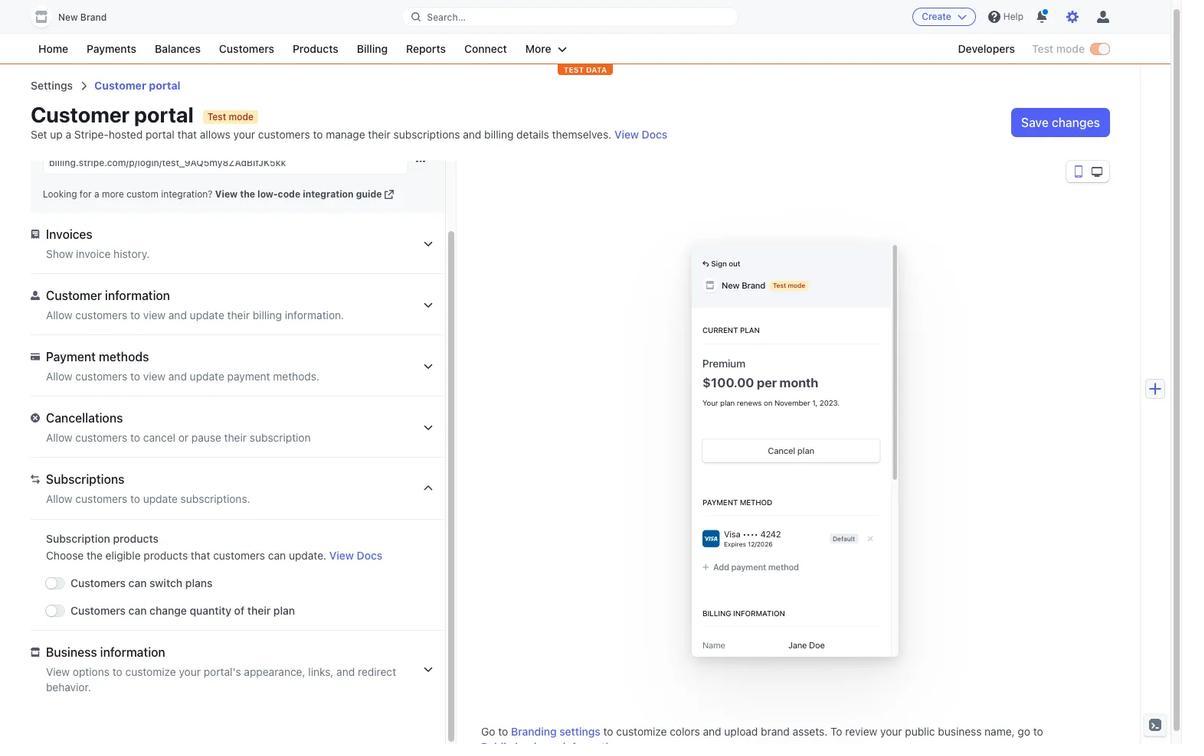 Task type: locate. For each thing, give the bounding box(es) containing it.
and inside business information view options to customize your portal's appearance, links, and redirect behavior.
[[337, 666, 355, 679]]

to
[[313, 128, 323, 141], [130, 309, 140, 322], [130, 370, 140, 383], [130, 432, 140, 445], [130, 493, 140, 506], [112, 666, 122, 679], [498, 726, 508, 739], [604, 726, 614, 739], [1034, 726, 1044, 739]]

the down 'subscription'
[[87, 550, 103, 563]]

help
[[1004, 11, 1024, 22]]

invoice
[[76, 248, 111, 261]]

view up behavior.
[[46, 666, 70, 679]]

invoices
[[46, 228, 93, 241]]

customers up methods at the left of page
[[75, 309, 127, 322]]

1 vertical spatial customize
[[616, 726, 667, 739]]

0 vertical spatial payment
[[46, 350, 96, 364]]

view docs link right the update.
[[329, 549, 383, 564]]

0 horizontal spatial customize
[[125, 666, 176, 679]]

1 horizontal spatial docs
[[642, 128, 668, 141]]

2 allow from the top
[[46, 370, 73, 383]]

0 vertical spatial billing
[[357, 42, 388, 55]]

12/2026
[[748, 540, 773, 548]]

connect link
[[457, 40, 515, 58]]

2 vertical spatial test
[[773, 282, 787, 290]]

1 vertical spatial a
[[94, 189, 99, 200]]

customers inside test mode set up a stripe-hosted portal that allows your customers to manage their subscriptions and billing details themselves. view docs
[[258, 128, 310, 141]]

the left low-
[[240, 189, 255, 200]]

test for test mode set up a stripe-hosted portal that allows your customers to manage their subscriptions and billing details themselves. view docs
[[208, 111, 226, 123]]

their right the manage at the top left of page
[[368, 128, 391, 141]]

to left the manage at the top left of page
[[313, 128, 323, 141]]

information
[[105, 289, 170, 303], [734, 609, 785, 618], [100, 646, 165, 660]]

1 vertical spatial payment
[[732, 563, 767, 573]]

methods
[[99, 350, 149, 364]]

help button
[[982, 5, 1030, 29]]

brand for new brand
[[80, 11, 107, 23]]

1 vertical spatial brand
[[742, 281, 766, 290]]

billing for billing
[[357, 42, 388, 55]]

information inside customer information allow customers to view and update their billing information.
[[105, 289, 170, 303]]

premium
[[703, 357, 746, 370]]

allow down show
[[46, 309, 73, 322]]

plan for cancel
[[798, 447, 815, 456]]

test for test mode
[[1032, 42, 1054, 55]]

1 horizontal spatial mode
[[788, 282, 806, 290]]

plan right current
[[740, 326, 760, 335]]

0 horizontal spatial test
[[208, 111, 226, 123]]

low-
[[258, 189, 278, 200]]

customers down eligible
[[71, 577, 126, 590]]

1 vertical spatial customers
[[71, 577, 126, 590]]

per
[[757, 376, 777, 391]]

can inside subscription products choose the eligible products that customers can update. view docs
[[268, 550, 286, 563]]

that up plans
[[191, 550, 210, 563]]

code
[[278, 189, 301, 200]]

view right the update.
[[329, 550, 354, 563]]

products up eligible
[[113, 533, 159, 546]]

1 vertical spatial method
[[769, 563, 799, 573]]

the
[[240, 189, 255, 200], [87, 550, 103, 563]]

can left switch
[[129, 577, 147, 590]]

1 vertical spatial billing
[[703, 609, 732, 618]]

view down methods at the left of page
[[143, 370, 166, 383]]

update inside customer information allow customers to view and update their billing information.
[[190, 309, 224, 322]]

home
[[38, 42, 68, 55]]

information up options on the bottom of the page
[[100, 646, 165, 660]]

stripe-
[[74, 128, 109, 141]]

visa •••• 4242 expires 12/2026
[[724, 530, 781, 548]]

and up payment methods allow customers to view and update payment methods.
[[168, 309, 187, 322]]

cancel
[[768, 447, 796, 456]]

0 vertical spatial customers
[[219, 42, 274, 55]]

customize left colors
[[616, 726, 667, 739]]

new up home
[[58, 11, 78, 23]]

integration?
[[161, 189, 213, 200]]

1 horizontal spatial your
[[233, 128, 255, 141]]

0 vertical spatial information
[[105, 289, 170, 303]]

customer inside customer information allow customers to view and update their billing information.
[[46, 289, 102, 303]]

and
[[463, 128, 482, 141], [168, 309, 187, 322], [168, 370, 187, 383], [337, 666, 355, 679], [703, 726, 722, 739]]

0 horizontal spatial your
[[179, 666, 201, 679]]

allow inside the subscriptions allow customers to update subscriptions.
[[46, 493, 73, 506]]

developers link
[[951, 40, 1023, 58]]

1 horizontal spatial brand
[[742, 281, 766, 290]]

1 horizontal spatial payment
[[703, 498, 738, 507]]

information down add payment method
[[734, 609, 785, 618]]

2 horizontal spatial mode
[[1057, 42, 1085, 55]]

new down out
[[722, 281, 740, 290]]

allow down cancellations on the bottom left
[[46, 432, 73, 445]]

0 horizontal spatial view docs link
[[329, 549, 383, 564]]

and up cancellations allow customers to cancel or pause their subscription
[[168, 370, 187, 383]]

0 vertical spatial customize
[[125, 666, 176, 679]]

1 vertical spatial that
[[191, 550, 210, 563]]

to
[[831, 726, 843, 739]]

to left cancel
[[130, 432, 140, 445]]

billing left details
[[484, 128, 514, 141]]

to inside test mode set up a stripe-hosted portal that allows your customers to manage their subscriptions and billing details themselves. view docs
[[313, 128, 323, 141]]

1 vertical spatial mode
[[229, 111, 254, 123]]

payment inside payment methods allow customers to view and update payment methods.
[[227, 370, 270, 383]]

more button
[[518, 40, 575, 58]]

brand inside new brand button
[[80, 11, 107, 23]]

1 vertical spatial view docs link
[[329, 549, 383, 564]]

2 vertical spatial can
[[129, 605, 147, 618]]

allow down subscriptions
[[46, 493, 73, 506]]

billing up name
[[703, 609, 732, 618]]

portal up billing.stripe.com/p/login/test_9aq5my8zadbifjk5kk at the top left of the page
[[146, 128, 175, 141]]

••••
[[743, 530, 759, 539]]

0 horizontal spatial the
[[87, 550, 103, 563]]

your
[[233, 128, 255, 141], [179, 666, 201, 679], [881, 726, 903, 739]]

update inside payment methods allow customers to view and update payment methods.
[[190, 370, 224, 383]]

their inside cancellations allow customers to cancel or pause their subscription
[[224, 432, 247, 445]]

docs right themselves.
[[642, 128, 668, 141]]

developers
[[958, 42, 1016, 55]]

docs right the update.
[[357, 550, 383, 563]]

0 horizontal spatial docs
[[357, 550, 383, 563]]

your left the portal's
[[179, 666, 201, 679]]

method
[[740, 498, 773, 507], [769, 563, 799, 573]]

allow inside payment methods allow customers to view and update payment methods.
[[46, 370, 73, 383]]

your left public on the bottom
[[881, 726, 903, 739]]

payment inside "add payment method" link
[[732, 563, 767, 573]]

method down 12/2026
[[769, 563, 799, 573]]

their up payment methods allow customers to view and update payment methods.
[[227, 309, 250, 322]]

home link
[[31, 40, 76, 58]]

docs inside subscription products choose the eligible products that customers can update. view docs
[[357, 550, 383, 563]]

2 vertical spatial information
[[100, 646, 165, 660]]

docs inside test mode set up a stripe-hosted portal that allows your customers to manage their subscriptions and billing details themselves. view docs
[[642, 128, 668, 141]]

billing left the reports
[[357, 42, 388, 55]]

customers
[[219, 42, 274, 55], [71, 577, 126, 590], [71, 605, 126, 618]]

and right links,
[[337, 666, 355, 679]]

0 vertical spatial that
[[177, 128, 197, 141]]

0 horizontal spatial billing
[[253, 309, 282, 322]]

payment for methods
[[46, 350, 96, 364]]

new brand button
[[31, 6, 122, 28]]

view right themselves.
[[615, 128, 639, 141]]

and right subscriptions
[[463, 128, 482, 141]]

test inside test mode set up a stripe-hosted portal that allows your customers to manage their subscriptions and billing details themselves. view docs
[[208, 111, 226, 123]]

billing inside test mode set up a stripe-hosted portal that allows your customers to manage their subscriptions and billing details themselves. view docs
[[484, 128, 514, 141]]

0 vertical spatial portal
[[149, 79, 181, 92]]

cancellations
[[46, 412, 123, 425]]

default
[[833, 535, 856, 543]]

jane
[[789, 641, 807, 650]]

customers for customers
[[219, 42, 274, 55]]

save changes
[[1022, 116, 1101, 130]]

customers left products at the top of the page
[[219, 42, 274, 55]]

customer
[[94, 79, 146, 92], [46, 289, 102, 303]]

customers for customers can change quantity of their plan
[[71, 605, 126, 618]]

0 vertical spatial mode
[[1057, 42, 1085, 55]]

customize inside business information view options to customize your portal's appearance, links, and redirect behavior.
[[125, 666, 176, 679]]

your inside business information view options to customize your portal's appearance, links, and redirect behavior.
[[179, 666, 201, 679]]

show
[[46, 248, 73, 261]]

and inside customer information allow customers to view and update their billing information.
[[168, 309, 187, 322]]

0 vertical spatial customer
[[94, 79, 146, 92]]

Search… text field
[[403, 7, 738, 26]]

billing.stripe.com/p/login/test_9aq5my8zadbifjk5kk
[[49, 157, 286, 169]]

0 vertical spatial test
[[1032, 42, 1054, 55]]

a right for
[[94, 189, 99, 200]]

customers up business
[[71, 605, 126, 618]]

0 vertical spatial view docs link
[[615, 127, 668, 143]]

customers down cancellations on the bottom left
[[75, 432, 127, 445]]

integration
[[303, 189, 354, 200]]

portal inside test mode set up a stripe-hosted portal that allows your customers to manage their subscriptions and billing details themselves. view docs
[[146, 128, 175, 141]]

1 horizontal spatial payment
[[732, 563, 767, 573]]

1 allow from the top
[[46, 309, 73, 322]]

1 vertical spatial information
[[734, 609, 785, 618]]

portal
[[149, 79, 181, 92], [146, 128, 175, 141]]

create
[[922, 11, 952, 22]]

can for plans
[[129, 577, 147, 590]]

payment inside payment methods allow customers to view and update payment methods.
[[46, 350, 96, 364]]

2 vertical spatial update
[[143, 493, 178, 506]]

mode for test mode set up a stripe-hosted portal that allows your customers to manage their subscriptions and billing details themselves. view docs
[[229, 111, 254, 123]]

test
[[1032, 42, 1054, 55], [208, 111, 226, 123], [773, 282, 787, 290]]

can
[[268, 550, 286, 563], [129, 577, 147, 590], [129, 605, 147, 618]]

cancel plan
[[768, 447, 815, 456]]

to right options on the bottom of the page
[[112, 666, 122, 679]]

that inside subscription products choose the eligible products that customers can update. view docs
[[191, 550, 210, 563]]

3 allow from the top
[[46, 432, 73, 445]]

0 horizontal spatial brand
[[80, 11, 107, 23]]

a right up
[[66, 128, 71, 141]]

renews
[[737, 399, 762, 408]]

customers
[[258, 128, 310, 141], [75, 309, 127, 322], [75, 370, 127, 383], [75, 432, 127, 445], [75, 493, 127, 506], [213, 550, 265, 563]]

customer for portal
[[94, 79, 146, 92]]

products
[[113, 533, 159, 546], [144, 550, 188, 563]]

out
[[729, 259, 741, 268]]

0 horizontal spatial payment
[[46, 350, 96, 364]]

test mode
[[1032, 42, 1085, 55]]

mode inside test mode set up a stripe-hosted portal that allows your customers to manage their subscriptions and billing details themselves. view docs
[[229, 111, 254, 123]]

changes
[[1052, 116, 1101, 130]]

information.
[[285, 309, 344, 322]]

new inside button
[[58, 11, 78, 23]]

themselves.
[[552, 128, 612, 141]]

to down methods at the left of page
[[130, 370, 140, 383]]

view docs link right themselves.
[[615, 127, 668, 143]]

4 allow from the top
[[46, 493, 73, 506]]

0 vertical spatial a
[[66, 128, 71, 141]]

customers for customers can switch plans
[[71, 577, 126, 590]]

allow up cancellations on the bottom left
[[46, 370, 73, 383]]

can left the update.
[[268, 550, 286, 563]]

settings link
[[31, 79, 73, 92]]

1 vertical spatial view
[[143, 370, 166, 383]]

0 horizontal spatial payment
[[227, 370, 270, 383]]

update up payment methods allow customers to view and update payment methods.
[[190, 309, 224, 322]]

customers up code
[[258, 128, 310, 141]]

customize right options on the bottom of the page
[[125, 666, 176, 679]]

and inside payment methods allow customers to view and update payment methods.
[[168, 370, 187, 383]]

1 vertical spatial your
[[179, 666, 201, 679]]

view inside customer information allow customers to view and update their billing information.
[[143, 309, 166, 322]]

2 horizontal spatial test
[[1032, 42, 1054, 55]]

connect
[[464, 42, 507, 55]]

billing link
[[349, 40, 396, 58]]

payments link
[[79, 40, 144, 58]]

customers inside customer information allow customers to view and update their billing information.
[[75, 309, 127, 322]]

1 vertical spatial portal
[[146, 128, 175, 141]]

1 vertical spatial customer
[[46, 289, 102, 303]]

plan right "your"
[[721, 399, 735, 408]]

current plan
[[703, 326, 760, 335]]

payment up "visa"
[[703, 498, 738, 507]]

customer for information
[[46, 289, 102, 303]]

0 vertical spatial brand
[[80, 11, 107, 23]]

view inside payment methods allow customers to view and update payment methods.
[[143, 370, 166, 383]]

allows
[[200, 128, 231, 141]]

data
[[586, 65, 607, 74]]

payment left methods at the left of page
[[46, 350, 96, 364]]

2 vertical spatial mode
[[788, 282, 806, 290]]

2 view from the top
[[143, 370, 166, 383]]

information down history.
[[105, 289, 170, 303]]

1 horizontal spatial billing
[[484, 128, 514, 141]]

payment down 12/2026
[[732, 563, 767, 573]]

manage
[[326, 128, 365, 141]]

reports link
[[399, 40, 454, 58]]

0 horizontal spatial new
[[58, 11, 78, 23]]

svg image
[[416, 157, 425, 166]]

customers can change quantity of their plan
[[71, 605, 295, 618]]

customers inside payment methods allow customers to view and update payment methods.
[[75, 370, 127, 383]]

colors
[[670, 726, 700, 739]]

1 horizontal spatial billing
[[703, 609, 732, 618]]

0 vertical spatial your
[[233, 128, 255, 141]]

view inside test mode set up a stripe-hosted portal that allows your customers to manage their subscriptions and billing details themselves. view docs
[[615, 128, 639, 141]]

1 vertical spatial update
[[190, 370, 224, 383]]

4242
[[761, 530, 781, 539]]

new for new brand test mode
[[722, 281, 740, 290]]

payment
[[46, 350, 96, 364], [703, 498, 738, 507]]

customers down methods at the left of page
[[75, 370, 127, 383]]

links,
[[308, 666, 334, 679]]

0 vertical spatial docs
[[642, 128, 668, 141]]

customers down subscriptions
[[75, 493, 127, 506]]

mode
[[1057, 42, 1085, 55], [229, 111, 254, 123], [788, 282, 806, 290]]

method up ••••
[[740, 498, 773, 507]]

1 horizontal spatial test
[[773, 282, 787, 290]]

that left allows
[[177, 128, 197, 141]]

a inside test mode set up a stripe-hosted portal that allows your customers to manage their subscriptions and billing details themselves. view docs
[[66, 128, 71, 141]]

allow inside cancellations allow customers to cancel or pause their subscription
[[46, 432, 73, 445]]

1 horizontal spatial view docs link
[[615, 127, 668, 143]]

0 vertical spatial billing
[[484, 128, 514, 141]]

1 vertical spatial the
[[87, 550, 103, 563]]

0 vertical spatial update
[[190, 309, 224, 322]]

1 vertical spatial docs
[[357, 550, 383, 563]]

payment left methods. on the left of page
[[227, 370, 270, 383]]

2 vertical spatial customers
[[71, 605, 126, 618]]

1 horizontal spatial customize
[[616, 726, 667, 739]]

to up methods at the left of page
[[130, 309, 140, 322]]

that
[[177, 128, 197, 141], [191, 550, 210, 563]]

portal down balances link
[[149, 79, 181, 92]]

0 vertical spatial new
[[58, 11, 78, 23]]

customize for to
[[616, 726, 667, 739]]

save changes button
[[1012, 109, 1110, 136]]

update left subscriptions.
[[143, 493, 178, 506]]

products up switch
[[144, 550, 188, 563]]

1 horizontal spatial the
[[240, 189, 255, 200]]

cancellations allow customers to cancel or pause their subscription
[[46, 412, 311, 445]]

view inside business information view options to customize your portal's appearance, links, and redirect behavior.
[[46, 666, 70, 679]]

allow
[[46, 309, 73, 322], [46, 370, 73, 383], [46, 432, 73, 445], [46, 493, 73, 506]]

0 vertical spatial view
[[143, 309, 166, 322]]

can down customers can switch plans at the left bottom of page
[[129, 605, 147, 618]]

1 vertical spatial billing
[[253, 309, 282, 322]]

customer down 'payments' link
[[94, 79, 146, 92]]

to up eligible
[[130, 493, 140, 506]]

1 vertical spatial payment
[[703, 498, 738, 507]]

plan right cancel at the right bottom
[[798, 447, 815, 456]]

1 horizontal spatial new
[[722, 281, 740, 290]]

Search… search field
[[403, 7, 738, 26]]

to inside business information view options to customize your portal's appearance, links, and redirect behavior.
[[112, 666, 122, 679]]

new
[[58, 11, 78, 23], [722, 281, 740, 290]]

search…
[[427, 11, 466, 23]]

your right allows
[[233, 128, 255, 141]]

on
[[764, 399, 773, 408]]

1 view from the top
[[143, 309, 166, 322]]

billing inside customer information allow customers to view and update their billing information.
[[253, 309, 282, 322]]

view up methods at the left of page
[[143, 309, 166, 322]]

name,
[[985, 726, 1015, 739]]

2 vertical spatial your
[[881, 726, 903, 739]]

0 vertical spatial can
[[268, 550, 286, 563]]

0 horizontal spatial mode
[[229, 111, 254, 123]]

1 vertical spatial new
[[722, 281, 740, 290]]

plan right of
[[274, 605, 295, 618]]

customer down show
[[46, 289, 102, 303]]

0 vertical spatial payment
[[227, 370, 270, 383]]

0 horizontal spatial a
[[66, 128, 71, 141]]

to right go
[[498, 726, 508, 739]]

customers up of
[[213, 550, 265, 563]]

update up cancellations allow customers to cancel or pause their subscription
[[190, 370, 224, 383]]

their right the pause
[[224, 432, 247, 445]]

billing left information.
[[253, 309, 282, 322]]

information inside business information view options to customize your portal's appearance, links, and redirect behavior.
[[100, 646, 165, 660]]

0 horizontal spatial billing
[[357, 42, 388, 55]]

1 vertical spatial test
[[208, 111, 226, 123]]

billing
[[357, 42, 388, 55], [703, 609, 732, 618]]

1 vertical spatial can
[[129, 577, 147, 590]]

view right integration?
[[215, 189, 238, 200]]

subscriptions
[[394, 128, 460, 141]]



Task type: vqa. For each thing, say whether or not it's contained in the screenshot.
Outstanding button
no



Task type: describe. For each thing, give the bounding box(es) containing it.
1,
[[813, 399, 818, 408]]

information for business
[[100, 646, 165, 660]]

or
[[178, 432, 189, 445]]

business
[[938, 726, 982, 739]]

portal's
[[204, 666, 241, 679]]

view docs link for set up a stripe-hosted portal that allows your customers to manage their subscriptions and billing details themselves.
[[615, 127, 668, 143]]

review
[[846, 726, 878, 739]]

to inside the subscriptions allow customers to update subscriptions.
[[130, 493, 140, 506]]

create button
[[913, 8, 976, 26]]

customers inside cancellations allow customers to cancel or pause their subscription
[[75, 432, 127, 445]]

0 vertical spatial method
[[740, 498, 773, 507]]

subscription
[[46, 533, 110, 546]]

customize for information
[[125, 666, 176, 679]]

view the low-code integration guide
[[215, 189, 382, 200]]

view inside subscription products choose the eligible products that customers can update. view docs
[[329, 550, 354, 563]]

add payment method
[[714, 563, 799, 573]]

cancel
[[143, 432, 176, 445]]

update for methods
[[190, 370, 224, 383]]

1 horizontal spatial a
[[94, 189, 99, 200]]

more
[[102, 189, 124, 200]]

sign
[[711, 259, 727, 268]]

customers inside subscription products choose the eligible products that customers can update. view docs
[[213, 550, 265, 563]]

customers can switch plans
[[71, 577, 213, 590]]

choose
[[46, 550, 84, 563]]

subscriptions allow customers to update subscriptions.
[[46, 473, 250, 506]]

new for new brand
[[58, 11, 78, 23]]

payment for method
[[703, 498, 738, 507]]

behavior.
[[46, 681, 91, 694]]

2023
[[820, 399, 838, 408]]

new brand
[[58, 11, 107, 23]]

options
[[73, 666, 110, 679]]

test mode set up a stripe-hosted portal that allows your customers to manage their subscriptions and billing details themselves. view docs
[[31, 111, 668, 141]]

to inside customer information allow customers to view and update their billing information.
[[130, 309, 140, 322]]

view for methods
[[143, 370, 166, 383]]

subscriptions.
[[181, 493, 250, 506]]

custom
[[127, 189, 159, 200]]

add
[[714, 563, 730, 573]]

of
[[234, 605, 245, 618]]

eligible
[[106, 550, 141, 563]]

to inside cancellations allow customers to cancel or pause their subscription
[[130, 432, 140, 445]]

jane doe
[[789, 641, 825, 650]]

brand for new brand test mode
[[742, 281, 766, 290]]

plans
[[185, 577, 213, 590]]

looking
[[43, 189, 77, 200]]

information for billing
[[734, 609, 785, 618]]

assets.
[[793, 726, 828, 739]]

settings
[[560, 726, 601, 739]]

your plan renews on november 1, 2023 .
[[703, 399, 840, 408]]

hosted
[[109, 128, 143, 141]]

view for information
[[143, 309, 166, 322]]

products link
[[285, 40, 346, 58]]

their inside test mode set up a stripe-hosted portal that allows your customers to manage their subscriptions and billing details themselves. view docs
[[368, 128, 391, 141]]

go
[[481, 726, 495, 739]]

billing information
[[703, 609, 785, 618]]

balances
[[155, 42, 201, 55]]

branding settings link
[[511, 725, 601, 740]]

payment method
[[703, 498, 773, 507]]

set
[[31, 128, 47, 141]]

billing for billing information
[[703, 609, 732, 618]]

and right colors
[[703, 726, 722, 739]]

mode for test mode
[[1057, 42, 1085, 55]]

and inside test mode set up a stripe-hosted portal that allows your customers to manage their subscriptions and billing details themselves. view docs
[[463, 128, 482, 141]]

their right of
[[247, 605, 271, 618]]

customer portal
[[94, 79, 181, 92]]

their inside customer information allow customers to view and update their billing information.
[[227, 309, 250, 322]]

plan for your
[[721, 399, 735, 408]]

change
[[150, 605, 187, 618]]

go to branding settings to customize colors and upload brand assets. to review your public business name, go to
[[481, 726, 1044, 739]]

business information view options to customize your portal's appearance, links, and redirect behavior.
[[46, 646, 396, 694]]

1 vertical spatial products
[[144, 550, 188, 563]]

update inside the subscriptions allow customers to update subscriptions.
[[143, 493, 178, 506]]

2 horizontal spatial your
[[881, 726, 903, 739]]

.
[[838, 399, 840, 408]]

the inside subscription products choose the eligible products that customers can update. view docs
[[87, 550, 103, 563]]

$100.00
[[703, 376, 754, 391]]

methods.
[[273, 370, 320, 383]]

0 vertical spatial the
[[240, 189, 255, 200]]

mode inside new brand test mode
[[788, 282, 806, 290]]

test inside new brand test mode
[[773, 282, 787, 290]]

update.
[[289, 550, 327, 563]]

0 vertical spatial products
[[113, 533, 159, 546]]

view the low-code integration guide link
[[212, 189, 394, 201]]

more
[[526, 42, 552, 55]]

upload
[[725, 726, 758, 739]]

to inside payment methods allow customers to view and update payment methods.
[[130, 370, 140, 383]]

premium $100.00 per month
[[703, 357, 819, 391]]

view docs link for choose the eligible products that customers can update.
[[329, 549, 383, 564]]

visa
[[724, 530, 741, 539]]

subscriptions
[[46, 473, 125, 487]]

customers inside the subscriptions allow customers to update subscriptions.
[[75, 493, 127, 506]]

for
[[80, 189, 92, 200]]

month
[[780, 376, 819, 391]]

allow inside customer information allow customers to view and update their billing information.
[[46, 309, 73, 322]]

payment methods allow customers to view and update payment methods.
[[46, 350, 320, 383]]

to right the settings
[[604, 726, 614, 739]]

sign out button
[[703, 259, 741, 269]]

test
[[564, 65, 584, 74]]

update for information
[[190, 309, 224, 322]]

brand
[[761, 726, 790, 739]]

can for quantity
[[129, 605, 147, 618]]

history.
[[114, 248, 150, 261]]

guide
[[356, 189, 382, 200]]

invoices show invoice history.
[[46, 228, 150, 261]]

new brand test mode
[[722, 281, 806, 290]]

to right go at the right bottom of page
[[1034, 726, 1044, 739]]

subscription products choose the eligible products that customers can update. view docs
[[46, 533, 383, 563]]

up
[[50, 128, 63, 141]]

information for customer
[[105, 289, 170, 303]]

plan for current
[[740, 326, 760, 335]]

settings
[[31, 79, 73, 92]]

subscription
[[250, 432, 311, 445]]

that inside test mode set up a stripe-hosted portal that allows your customers to manage their subscriptions and billing details themselves. view docs
[[177, 128, 197, 141]]

your inside test mode set up a stripe-hosted portal that allows your customers to manage their subscriptions and billing details themselves. view docs
[[233, 128, 255, 141]]

details
[[517, 128, 549, 141]]

products
[[293, 42, 339, 55]]



